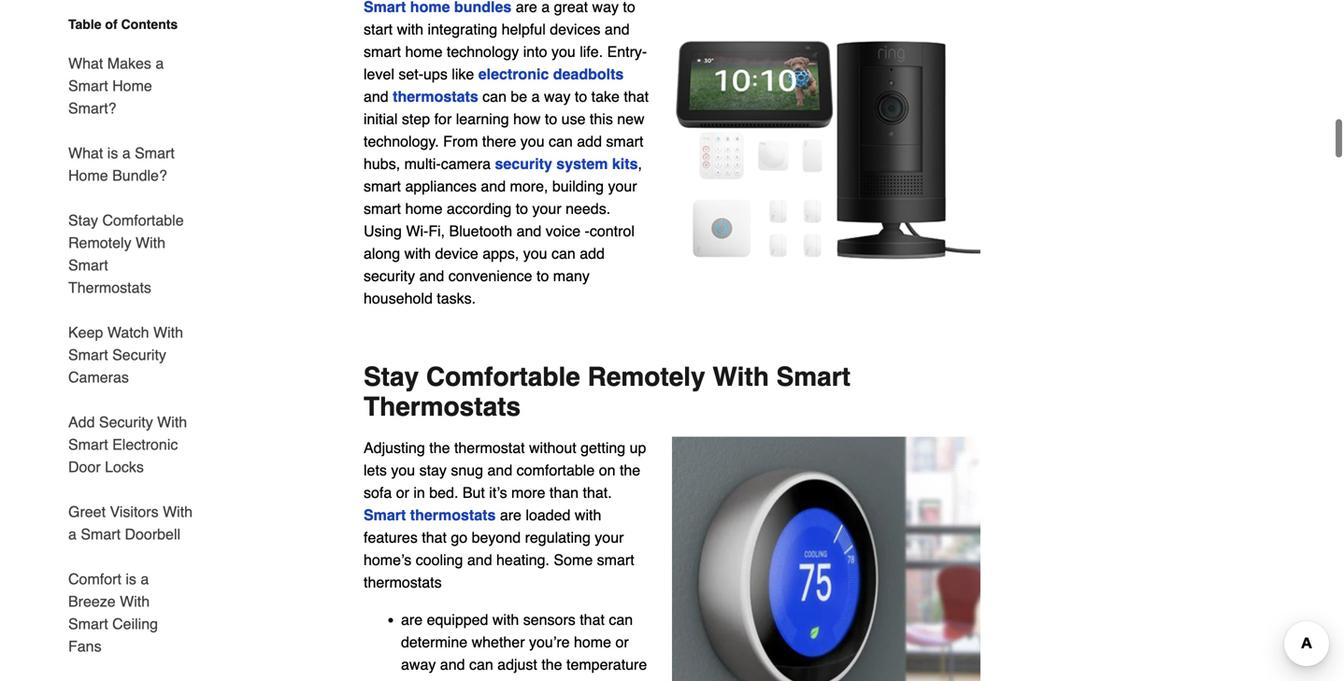 Task type: describe. For each thing, give the bounding box(es) containing it.
some
[[554, 552, 593, 569]]

with inside are loaded with features that go beyond regulating your home's cooling and heating. some smart thermostats
[[575, 507, 602, 524]]

to down more,
[[516, 200, 528, 218]]

to down the deadbolts
[[575, 88, 587, 105]]

contents
[[121, 17, 178, 32]]

0 vertical spatial the
[[429, 440, 450, 457]]

great
[[554, 0, 588, 16]]

security system kits link
[[495, 155, 638, 173]]

home for bundle?
[[68, 167, 108, 184]]

bluetooth
[[449, 223, 513, 240]]

with down adjust at the left
[[481, 679, 508, 682]]

and inside electronic deadbolts and thermostats
[[364, 88, 389, 105]]

electronic
[[478, 66, 549, 83]]

device
[[435, 245, 478, 262]]

security system kits
[[495, 155, 638, 173]]

thermostat
[[454, 440, 525, 457]]

tasks.
[[437, 290, 476, 307]]

helpful
[[502, 21, 546, 38]]

are loaded with features that go beyond regulating your home's cooling and heating. some smart thermostats
[[364, 507, 635, 592]]

bundle?
[[112, 167, 167, 184]]

appliances
[[405, 178, 477, 195]]

home inside are a great way to start with integrating helpful devices and smart home technology into you life. entry- level set-ups like
[[405, 43, 443, 61]]

with inside comfort is a breeze with smart ceiling fans
[[120, 593, 150, 611]]

thermostats inside are loaded with features that go beyond regulating your home's cooling and heating. some smart thermostats
[[364, 574, 442, 592]]

along
[[364, 245, 400, 262]]

with inside , smart appliances and more, building your smart home according to your needs. using wi-fi, bluetooth and voice -control along with device apps, you can add security and convenience to many household tasks.
[[404, 245, 431, 262]]

1 horizontal spatial remotely
[[588, 363, 706, 392]]

system
[[557, 155, 608, 173]]

heating.
[[497, 552, 550, 569]]

that.
[[583, 485, 612, 502]]

can up security system kits
[[549, 133, 573, 150]]

initial
[[364, 111, 398, 128]]

are for equipped
[[401, 612, 423, 629]]

table of contents element
[[53, 15, 194, 682]]

way for a
[[544, 88, 571, 105]]

smart inside keep watch with smart security cameras
[[68, 346, 108, 364]]

comfortable inside table of contents element
[[102, 212, 184, 229]]

fi,
[[429, 223, 445, 240]]

what is a smart home bundle? link
[[68, 131, 194, 198]]

smart up using
[[364, 200, 401, 218]]

thermostats inside table of contents element
[[68, 279, 151, 296]]

snug
[[451, 462, 483, 479]]

into
[[523, 43, 547, 61]]

what makes a smart home smart? link
[[68, 41, 194, 131]]

and inside are a great way to start with integrating helpful devices and smart home technology into you life. entry- level set-ups like
[[605, 21, 630, 38]]

smart thermostats link
[[364, 507, 496, 524]]

smart down hubs,
[[364, 178, 401, 195]]

away
[[401, 657, 436, 674]]

how
[[513, 111, 541, 128]]

keep
[[68, 324, 103, 341]]

stay
[[419, 462, 447, 479]]

in
[[414, 485, 425, 502]]

go
[[451, 529, 468, 547]]

it's
[[489, 485, 507, 502]]

way for great
[[592, 0, 619, 16]]

table
[[68, 17, 101, 32]]

to left "many"
[[537, 268, 549, 285]]

life.
[[580, 43, 603, 61]]

bed.
[[429, 485, 459, 502]]

and up according
[[481, 178, 506, 195]]

a for what is a smart home bundle?
[[122, 144, 131, 162]]

to inside are a great way to start with integrating helpful devices and smart home technology into you life. entry- level set-ups like
[[623, 0, 636, 16]]

but
[[463, 485, 485, 502]]

and inside are loaded with features that go beyond regulating your home's cooling and heating. some smart thermostats
[[467, 552, 492, 569]]

technology
[[447, 43, 519, 61]]

lets
[[364, 462, 387, 479]]

stay inside stay comfortable remotely with smart thermostats link
[[68, 212, 98, 229]]

learning
[[456, 111, 509, 128]]

doorbell
[[125, 526, 181, 543]]

or inside are equipped with sensors that can determine whether you're home or away and can adjust the temperature accordingly with
[[616, 634, 629, 651]]

the inside are equipped with sensors that can determine whether you're home or away and can adjust the temperature accordingly with
[[542, 657, 562, 674]]

that for are loaded with features that go beyond regulating your home's cooling and heating. some smart thermostats
[[422, 529, 447, 547]]

and left voice
[[517, 223, 542, 240]]

from
[[443, 133, 478, 150]]

smart inside are a great way to start with integrating helpful devices and smart home technology into you life. entry- level set-ups like
[[364, 43, 401, 61]]

security inside add security with smart electronic door locks
[[99, 414, 153, 431]]

and inside adjusting the thermostat without getting up lets you stay snug and comfortable on the sofa or in bed. but it's more than that. smart thermostats
[[488, 462, 513, 479]]

thermostats inside electronic deadbolts and thermostats
[[393, 88, 478, 105]]

of
[[105, 17, 117, 32]]

like
[[452, 66, 474, 83]]

can be a way to take that initial step for learning how to use this new technology. from there you can add smart hubs, multi-camera
[[364, 88, 649, 173]]

a for comfort is a breeze with smart ceiling fans
[[141, 571, 149, 588]]

using
[[364, 223, 402, 240]]

wi-
[[406, 223, 429, 240]]

electronic
[[112, 436, 178, 453]]

add
[[68, 414, 95, 431]]

smart inside comfort is a breeze with smart ceiling fans
[[68, 616, 108, 633]]

1 vertical spatial your
[[533, 200, 562, 218]]

adjusting
[[364, 440, 425, 457]]

a for can be a way to take that initial step for learning how to use this new technology. from there you can add smart hubs, multi-camera
[[532, 88, 540, 105]]

or inside adjusting the thermostat without getting up lets you stay snug and comfortable on the sofa or in bed. but it's more than that. smart thermostats
[[396, 485, 409, 502]]

are equipped with sensors that can determine whether you're home or away and can adjust the temperature accordingly with
[[401, 612, 647, 682]]

level
[[364, 66, 394, 83]]

up
[[630, 440, 646, 457]]

without
[[529, 440, 577, 457]]

and up tasks.
[[419, 268, 444, 285]]

1 vertical spatial the
[[620, 462, 641, 479]]

technology.
[[364, 133, 439, 150]]

set-
[[399, 66, 424, 83]]

beyond
[[472, 529, 521, 547]]

needs.
[[566, 200, 611, 218]]

your inside are loaded with features that go beyond regulating your home's cooling and heating. some smart thermostats
[[595, 529, 624, 547]]

smart inside what is a smart home bundle?
[[135, 144, 175, 162]]

add inside can be a way to take that initial step for learning how to use this new technology. from there you can add smart hubs, multi-camera
[[577, 133, 602, 150]]

electronic deadbolts link
[[478, 66, 624, 83]]

are a great way to start with integrating helpful devices and smart home technology into you life. entry- level set-ups like
[[364, 0, 647, 83]]

0 vertical spatial your
[[608, 178, 637, 195]]

control
[[590, 223, 635, 240]]

smart inside are loaded with features that go beyond regulating your home's cooling and heating. some smart thermostats
[[597, 552, 635, 569]]

a ring alarm pro smart home bundle with hub, indoor camera, keypad and sensors. image
[[672, 0, 981, 305]]

to left use
[[545, 111, 557, 128]]

comfort is a breeze with smart ceiling fans
[[68, 571, 158, 655]]

comfort
[[68, 571, 121, 588]]

apps,
[[483, 245, 519, 262]]

visitors
[[110, 504, 159, 521]]

household
[[364, 290, 433, 307]]

you're
[[529, 634, 570, 651]]

integrating
[[428, 21, 498, 38]]

thermostats link
[[393, 88, 478, 105]]

on
[[599, 462, 616, 479]]

more,
[[510, 178, 548, 195]]

a for what makes a smart home smart?
[[156, 55, 164, 72]]

than
[[550, 485, 579, 502]]

adjust
[[498, 657, 538, 674]]

start
[[364, 21, 393, 38]]



Task type: vqa. For each thing, say whether or not it's contained in the screenshot.
34.25
no



Task type: locate. For each thing, give the bounding box(es) containing it.
a
[[542, 0, 550, 16], [156, 55, 164, 72], [532, 88, 540, 105], [122, 144, 131, 162], [68, 526, 77, 543], [141, 571, 149, 588]]

watch
[[107, 324, 149, 341]]

you down how
[[521, 133, 545, 150]]

way inside are a great way to start with integrating helpful devices and smart home technology into you life. entry- level set-ups like
[[592, 0, 619, 16]]

1 vertical spatial comfortable
[[426, 363, 580, 392]]

add inside , smart appliances and more, building your smart home according to your needs. using wi-fi, bluetooth and voice -control along with device apps, you can add security and convenience to many household tasks.
[[580, 245, 605, 262]]

and
[[605, 21, 630, 38], [364, 88, 389, 105], [481, 178, 506, 195], [517, 223, 542, 240], [419, 268, 444, 285], [488, 462, 513, 479], [467, 552, 492, 569], [440, 657, 465, 674]]

breeze
[[68, 593, 116, 611]]

that inside can be a way to take that initial step for learning how to use this new technology. from there you can add smart hubs, multi-camera
[[624, 88, 649, 105]]

stay
[[68, 212, 98, 229], [364, 363, 419, 392]]

1 vertical spatial home
[[405, 200, 443, 218]]

0 horizontal spatial home
[[68, 167, 108, 184]]

1 horizontal spatial or
[[616, 634, 629, 651]]

loaded
[[526, 507, 571, 524]]

0 horizontal spatial remotely
[[68, 234, 131, 252]]

sensors
[[523, 612, 576, 629]]

remotely inside table of contents element
[[68, 234, 131, 252]]

that right sensors
[[580, 612, 605, 629]]

stay up adjusting
[[364, 363, 419, 392]]

thermostats up watch
[[68, 279, 151, 296]]

with inside are a great way to start with integrating helpful devices and smart home technology into you life. entry- level set-ups like
[[397, 21, 424, 38]]

0 vertical spatial security
[[495, 155, 552, 173]]

more
[[511, 485, 546, 502]]

that inside are equipped with sensors that can determine whether you're home or away and can adjust the temperature accordingly with
[[580, 612, 605, 629]]

convenience
[[449, 268, 533, 285]]

a blue-faced google nest thermostat on a gray wall with window, chair and plant in background. image
[[672, 437, 981, 682]]

way right great
[[592, 0, 619, 16]]

1 horizontal spatial the
[[542, 657, 562, 674]]

smart up kits
[[606, 133, 644, 150]]

and inside are equipped with sensors that can determine whether you're home or away and can adjust the temperature accordingly with
[[440, 657, 465, 674]]

door
[[68, 459, 101, 476]]

thermostats down ups
[[393, 88, 478, 105]]

the up "stay"
[[429, 440, 450, 457]]

can down whether
[[469, 657, 493, 674]]

2 vertical spatial are
[[401, 612, 423, 629]]

0 horizontal spatial security
[[364, 268, 415, 285]]

2 vertical spatial the
[[542, 657, 562, 674]]

is up bundle? in the left top of the page
[[107, 144, 118, 162]]

building
[[552, 178, 604, 195]]

a inside are a great way to start with integrating helpful devices and smart home technology into you life. entry- level set-ups like
[[542, 0, 550, 16]]

that for are equipped with sensors that can determine whether you're home or away and can adjust the temperature accordingly with
[[580, 612, 605, 629]]

a right makes
[[156, 55, 164, 72]]

you inside , smart appliances and more, building your smart home according to your needs. using wi-fi, bluetooth and voice -control along with device apps, you can add security and convenience to many household tasks.
[[523, 245, 548, 262]]

you
[[552, 43, 576, 61], [521, 133, 545, 150], [523, 245, 548, 262], [391, 462, 415, 479]]

thermostats down home's
[[364, 574, 442, 592]]

0 vertical spatial add
[[577, 133, 602, 150]]

keep watch with smart security cameras link
[[68, 310, 194, 400]]

add security with smart electronic door locks
[[68, 414, 187, 476]]

is inside comfort is a breeze with smart ceiling fans
[[126, 571, 136, 588]]

is for what
[[107, 144, 118, 162]]

many
[[553, 268, 590, 285]]

1 vertical spatial or
[[616, 634, 629, 651]]

security down watch
[[112, 346, 166, 364]]

and down level
[[364, 88, 389, 105]]

0 horizontal spatial stay comfortable remotely with smart thermostats
[[68, 212, 184, 296]]

home's
[[364, 552, 412, 569]]

stay comfortable remotely with smart thermostats inside table of contents element
[[68, 212, 184, 296]]

multi-
[[404, 155, 441, 173]]

0 horizontal spatial or
[[396, 485, 409, 502]]

-
[[585, 223, 590, 240]]

regulating
[[525, 529, 591, 547]]

stay comfortable remotely with smart thermostats up getting
[[364, 363, 851, 422]]

what down table
[[68, 55, 103, 72]]

home up temperature
[[574, 634, 612, 651]]

add up the system
[[577, 133, 602, 150]]

1 vertical spatial is
[[126, 571, 136, 588]]

what inside what is a smart home bundle?
[[68, 144, 103, 162]]

security inside keep watch with smart security cameras
[[112, 346, 166, 364]]

greet visitors with a smart doorbell link
[[68, 490, 194, 557]]

your up voice
[[533, 200, 562, 218]]

2 what from the top
[[68, 144, 103, 162]]

greet
[[68, 504, 106, 521]]

home up wi-
[[405, 200, 443, 218]]

whether
[[472, 634, 525, 651]]

home left bundle? in the left top of the page
[[68, 167, 108, 184]]

1 vertical spatial remotely
[[588, 363, 706, 392]]

smart
[[364, 43, 401, 61], [606, 133, 644, 150], [364, 178, 401, 195], [364, 200, 401, 218], [597, 552, 635, 569]]

hubs,
[[364, 155, 400, 173]]

is
[[107, 144, 118, 162], [126, 571, 136, 588]]

0 vertical spatial comfortable
[[102, 212, 184, 229]]

are inside are loaded with features that go beyond regulating your home's cooling and heating. some smart thermostats
[[500, 507, 522, 524]]

1 vertical spatial thermostats
[[364, 392, 521, 422]]

and up the entry-
[[605, 21, 630, 38]]

voice
[[546, 223, 581, 240]]

with right "start"
[[397, 21, 424, 38]]

0 vertical spatial are
[[516, 0, 537, 16]]

1 vertical spatial home
[[68, 167, 108, 184]]

and up it's
[[488, 462, 513, 479]]

with down that.
[[575, 507, 602, 524]]

way inside can be a way to take that initial step for learning how to use this new technology. from there you can add smart hubs, multi-camera
[[544, 88, 571, 105]]

accordingly
[[401, 679, 477, 682]]

1 horizontal spatial comfortable
[[426, 363, 580, 392]]

comfort is a breeze with smart ceiling fans link
[[68, 557, 194, 669]]

a inside what is a smart home bundle?
[[122, 144, 131, 162]]

0 vertical spatial thermostats
[[393, 88, 478, 105]]

2 horizontal spatial the
[[620, 462, 641, 479]]

remotely down bundle? in the left top of the page
[[68, 234, 131, 252]]

thermostats inside adjusting the thermostat without getting up lets you stay snug and comfortable on the sofa or in bed. but it's more than that. smart thermostats
[[410, 507, 496, 524]]

your down kits
[[608, 178, 637, 195]]

a inside what makes a smart home smart?
[[156, 55, 164, 72]]

home inside what is a smart home bundle?
[[68, 167, 108, 184]]

cooling
[[416, 552, 463, 569]]

0 vertical spatial home
[[405, 43, 443, 61]]

you inside are a great way to start with integrating helpful devices and smart home technology into you life. entry- level set-ups like
[[552, 43, 576, 61]]

are inside are a great way to start with integrating helpful devices and smart home technology into you life. entry- level set-ups like
[[516, 0, 537, 16]]

1 vertical spatial add
[[580, 245, 605, 262]]

with inside keep watch with smart security cameras
[[153, 324, 183, 341]]

your down that.
[[595, 529, 624, 547]]

what
[[68, 55, 103, 72], [68, 144, 103, 162]]

a inside can be a way to take that initial step for learning how to use this new technology. from there you can add smart hubs, multi-camera
[[532, 88, 540, 105]]

with inside greet visitors with a smart doorbell
[[163, 504, 193, 521]]

security up "electronic"
[[99, 414, 153, 431]]

you down adjusting
[[391, 462, 415, 479]]

what inside what makes a smart home smart?
[[68, 55, 103, 72]]

smart inside add security with smart electronic door locks
[[68, 436, 108, 453]]

0 vertical spatial thermostats
[[68, 279, 151, 296]]

smart inside can be a way to take that initial step for learning how to use this new technology. from there you can add smart hubs, multi-camera
[[606, 133, 644, 150]]

what is a smart home bundle?
[[68, 144, 175, 184]]

are for a
[[516, 0, 537, 16]]

add down -
[[580, 245, 605, 262]]

home inside what makes a smart home smart?
[[112, 77, 152, 94]]

can left be
[[483, 88, 507, 105]]

0 vertical spatial remotely
[[68, 234, 131, 252]]

camera
[[441, 155, 491, 173]]

thermostats up the go
[[410, 507, 496, 524]]

you right apps,
[[523, 245, 548, 262]]

stay down what is a smart home bundle?
[[68, 212, 98, 229]]

thermostats
[[393, 88, 478, 105], [410, 507, 496, 524], [364, 574, 442, 592]]

are down it's
[[500, 507, 522, 524]]

stay comfortable remotely with smart thermostats link
[[68, 198, 194, 310]]

1 vertical spatial way
[[544, 88, 571, 105]]

,
[[638, 155, 642, 173]]

is right comfort
[[126, 571, 136, 588]]

1 vertical spatial what
[[68, 144, 103, 162]]

is for comfort
[[126, 571, 136, 588]]

security
[[495, 155, 552, 173], [364, 268, 415, 285]]

with down wi-
[[404, 245, 431, 262]]

1 vertical spatial that
[[422, 529, 447, 547]]

, smart appliances and more, building your smart home according to your needs. using wi-fi, bluetooth and voice -control along with device apps, you can add security and convenience to many household tasks.
[[364, 155, 642, 307]]

can inside , smart appliances and more, building your smart home according to your needs. using wi-fi, bluetooth and voice -control along with device apps, you can add security and convenience to many household tasks.
[[552, 245, 576, 262]]

2 horizontal spatial that
[[624, 88, 649, 105]]

home for smart?
[[112, 77, 152, 94]]

can
[[483, 88, 507, 105], [549, 133, 573, 150], [552, 245, 576, 262], [609, 612, 633, 629], [469, 657, 493, 674]]

you inside adjusting the thermostat without getting up lets you stay snug and comfortable on the sofa or in bed. but it's more than that. smart thermostats
[[391, 462, 415, 479]]

2 vertical spatial thermostats
[[364, 574, 442, 592]]

add
[[577, 133, 602, 150], [580, 245, 605, 262]]

1 vertical spatial security
[[99, 414, 153, 431]]

with
[[136, 234, 166, 252], [153, 324, 183, 341], [713, 363, 769, 392], [157, 414, 187, 431], [163, 504, 193, 521], [120, 593, 150, 611]]

1 horizontal spatial security
[[495, 155, 552, 173]]

way
[[592, 0, 619, 16], [544, 88, 571, 105]]

determine
[[401, 634, 468, 651]]

a inside comfort is a breeze with smart ceiling fans
[[141, 571, 149, 588]]

or left the in
[[396, 485, 409, 502]]

home inside , smart appliances and more, building your smart home according to your needs. using wi-fi, bluetooth and voice -control along with device apps, you can add security and convenience to many household tasks.
[[405, 200, 443, 218]]

thermostats
[[68, 279, 151, 296], [364, 392, 521, 422]]

temperature
[[567, 657, 647, 674]]

ceiling
[[112, 616, 158, 633]]

1 horizontal spatial stay
[[364, 363, 419, 392]]

1 vertical spatial stay
[[364, 363, 419, 392]]

1 horizontal spatial that
[[580, 612, 605, 629]]

what for what is a smart home bundle?
[[68, 144, 103, 162]]

stay comfortable remotely with smart thermostats
[[68, 212, 184, 296], [364, 363, 851, 422]]

greet visitors with a smart doorbell
[[68, 504, 193, 543]]

what for what makes a smart home smart?
[[68, 55, 103, 72]]

a right be
[[532, 88, 540, 105]]

1 vertical spatial thermostats
[[410, 507, 496, 524]]

0 horizontal spatial that
[[422, 529, 447, 547]]

makes
[[107, 55, 151, 72]]

1 what from the top
[[68, 55, 103, 72]]

1 vertical spatial are
[[500, 507, 522, 524]]

be
[[511, 88, 528, 105]]

with up whether
[[493, 612, 519, 629]]

0 horizontal spatial comfortable
[[102, 212, 184, 229]]

0 vertical spatial or
[[396, 485, 409, 502]]

0 horizontal spatial the
[[429, 440, 450, 457]]

security down the along
[[364, 268, 415, 285]]

0 horizontal spatial is
[[107, 144, 118, 162]]

security inside , smart appliances and more, building your smart home according to your needs. using wi-fi, bluetooth and voice -control along with device apps, you can add security and convenience to many household tasks.
[[364, 268, 415, 285]]

1 horizontal spatial way
[[592, 0, 619, 16]]

home up ups
[[405, 43, 443, 61]]

can down voice
[[552, 245, 576, 262]]

use
[[562, 111, 586, 128]]

smart inside greet visitors with a smart doorbell
[[81, 526, 121, 543]]

0 vertical spatial way
[[592, 0, 619, 16]]

thermostats up thermostat
[[364, 392, 521, 422]]

2 vertical spatial home
[[574, 634, 612, 651]]

deadbolts
[[553, 66, 624, 83]]

devices
[[550, 21, 601, 38]]

1 vertical spatial security
[[364, 268, 415, 285]]

can up temperature
[[609, 612, 633, 629]]

to up the entry-
[[623, 0, 636, 16]]

fans
[[68, 638, 102, 655]]

electronic deadbolts and thermostats
[[364, 66, 624, 105]]

1 horizontal spatial home
[[112, 77, 152, 94]]

2 vertical spatial that
[[580, 612, 605, 629]]

1 horizontal spatial thermostats
[[364, 392, 521, 422]]

the
[[429, 440, 450, 457], [620, 462, 641, 479], [542, 657, 562, 674]]

a left great
[[542, 0, 550, 16]]

0 vertical spatial security
[[112, 346, 166, 364]]

security up more,
[[495, 155, 552, 173]]

to
[[623, 0, 636, 16], [575, 88, 587, 105], [545, 111, 557, 128], [516, 200, 528, 218], [537, 268, 549, 285]]

a down greet
[[68, 526, 77, 543]]

or up temperature
[[616, 634, 629, 651]]

0 vertical spatial stay comfortable remotely with smart thermostats
[[68, 212, 184, 296]]

are for loaded
[[500, 507, 522, 524]]

table of contents
[[68, 17, 178, 32]]

0 vertical spatial is
[[107, 144, 118, 162]]

for
[[434, 111, 452, 128]]

security
[[112, 346, 166, 364], [99, 414, 153, 431]]

what down smart?
[[68, 144, 103, 162]]

a up bundle? in the left top of the page
[[122, 144, 131, 162]]

0 horizontal spatial way
[[544, 88, 571, 105]]

and up accordingly
[[440, 657, 465, 674]]

remotely
[[68, 234, 131, 252], [588, 363, 706, 392]]

a inside greet visitors with a smart doorbell
[[68, 526, 77, 543]]

and down the beyond
[[467, 552, 492, 569]]

that down smart thermostats link
[[422, 529, 447, 547]]

smart inside adjusting the thermostat without getting up lets you stay snug and comfortable on the sofa or in bed. but it's more than that. smart thermostats
[[364, 507, 406, 524]]

smart up level
[[364, 43, 401, 61]]

2 vertical spatial your
[[595, 529, 624, 547]]

this
[[590, 111, 613, 128]]

0 vertical spatial what
[[68, 55, 103, 72]]

remotely up up
[[588, 363, 706, 392]]

0 vertical spatial that
[[624, 88, 649, 105]]

are inside are equipped with sensors that can determine whether you're home or away and can adjust the temperature accordingly with
[[401, 612, 423, 629]]

that up 'new'
[[624, 88, 649, 105]]

are up helpful
[[516, 0, 537, 16]]

are up determine
[[401, 612, 423, 629]]

smart inside what makes a smart home smart?
[[68, 77, 108, 94]]

that inside are loaded with features that go beyond regulating your home's cooling and heating. some smart thermostats
[[422, 529, 447, 547]]

kits
[[612, 155, 638, 173]]

getting
[[581, 440, 626, 457]]

stay comfortable remotely with smart thermostats up watch
[[68, 212, 184, 296]]

comfortable down bundle? in the left top of the page
[[102, 212, 184, 229]]

you inside can be a way to take that initial step for learning how to use this new technology. from there you can add smart hubs, multi-camera
[[521, 133, 545, 150]]

0 horizontal spatial stay
[[68, 212, 98, 229]]

home inside are equipped with sensors that can determine whether you're home or away and can adjust the temperature accordingly with
[[574, 634, 612, 651]]

with inside add security with smart electronic door locks
[[157, 414, 187, 431]]

the right on
[[620, 462, 641, 479]]

0 horizontal spatial thermostats
[[68, 279, 151, 296]]

keep watch with smart security cameras
[[68, 324, 183, 386]]

1 horizontal spatial is
[[126, 571, 136, 588]]

0 vertical spatial home
[[112, 77, 152, 94]]

adjusting the thermostat without getting up lets you stay snug and comfortable on the sofa or in bed. but it's more than that. smart thermostats
[[364, 440, 646, 524]]

1 vertical spatial stay comfortable remotely with smart thermostats
[[364, 363, 851, 422]]

a down doorbell
[[141, 571, 149, 588]]

smart right "some"
[[597, 552, 635, 569]]

comfortable up thermostat
[[426, 363, 580, 392]]

home
[[405, 43, 443, 61], [405, 200, 443, 218], [574, 634, 612, 651]]

there
[[482, 133, 516, 150]]

is inside what is a smart home bundle?
[[107, 144, 118, 162]]

according
[[447, 200, 512, 218]]

1 horizontal spatial stay comfortable remotely with smart thermostats
[[364, 363, 851, 422]]

home down makes
[[112, 77, 152, 94]]

way down electronic deadbolts link
[[544, 88, 571, 105]]

0 vertical spatial stay
[[68, 212, 98, 229]]

the down you're
[[542, 657, 562, 674]]

you down devices
[[552, 43, 576, 61]]



